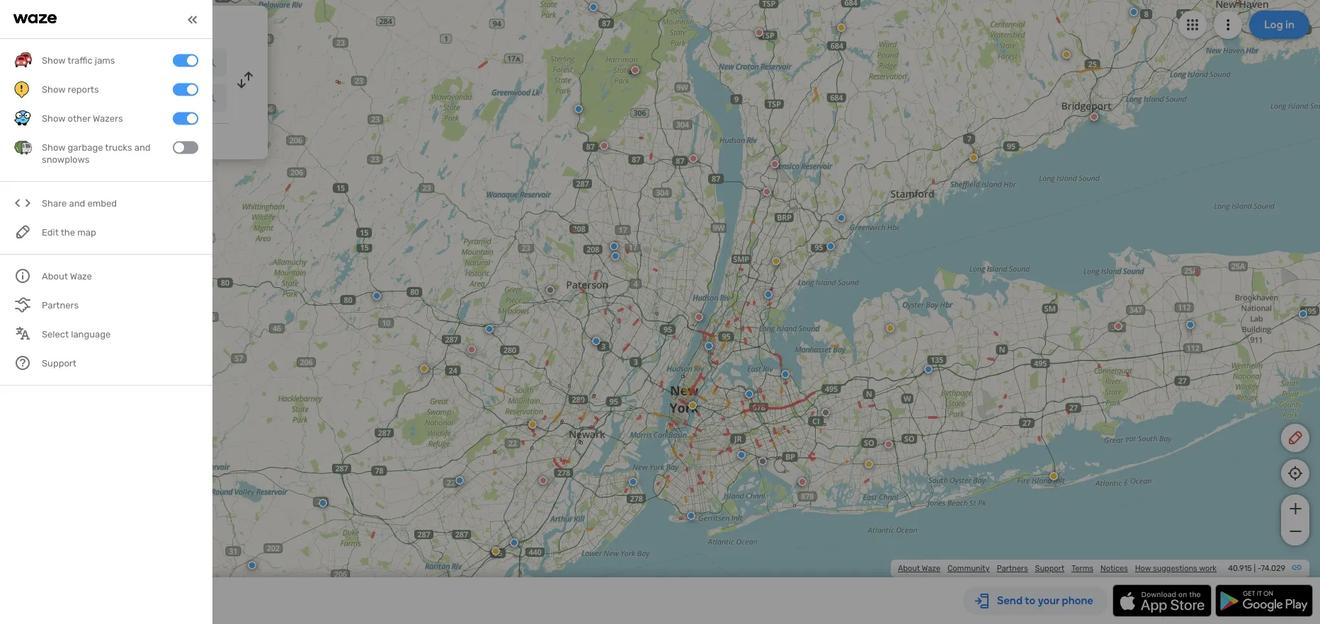 Task type: vqa. For each thing, say whether or not it's contained in the screenshot.
call image
no



Task type: locate. For each thing, give the bounding box(es) containing it.
terms link
[[1072, 564, 1094, 574]]

driving directions
[[85, 17, 189, 32]]

community link
[[948, 564, 990, 574]]

partners
[[997, 564, 1028, 574]]

40.915 | -74.029
[[1229, 564, 1286, 574]]

notices link
[[1101, 564, 1128, 574]]

notices
[[1101, 564, 1128, 574]]

zoom in image
[[1287, 501, 1305, 518]]

work
[[1199, 564, 1217, 574]]

community
[[948, 564, 990, 574]]

-
[[1258, 564, 1261, 574]]

location image
[[20, 89, 37, 106]]

leave now
[[44, 134, 93, 145]]

share
[[42, 198, 67, 209]]

suggestions
[[1153, 564, 1198, 574]]

leave
[[44, 134, 71, 145]]



Task type: describe. For each thing, give the bounding box(es) containing it.
zoom out image
[[1287, 524, 1305, 541]]

clock image
[[16, 131, 33, 148]]

support link
[[1035, 564, 1065, 574]]

and
[[69, 198, 85, 209]]

how suggestions work link
[[1135, 564, 1217, 574]]

about waze link
[[898, 564, 941, 574]]

driving
[[85, 17, 127, 32]]

74.029
[[1261, 564, 1286, 574]]

partners link
[[997, 564, 1028, 574]]

now
[[74, 134, 93, 145]]

|
[[1254, 564, 1256, 574]]

code image
[[14, 195, 32, 212]]

share and embed link
[[14, 189, 198, 218]]

40.915
[[1229, 564, 1252, 574]]

link image
[[1291, 562, 1303, 574]]

terms
[[1072, 564, 1094, 574]]

directions
[[130, 17, 189, 32]]

support
[[1035, 564, 1065, 574]]

current location image
[[20, 54, 37, 71]]

pencil image
[[1287, 430, 1304, 447]]

embed
[[87, 198, 117, 209]]

Choose destination text field
[[47, 84, 227, 112]]

how
[[1135, 564, 1151, 574]]

about waze community partners support terms notices how suggestions work
[[898, 564, 1217, 574]]

waze
[[922, 564, 941, 574]]

share and embed
[[42, 198, 117, 209]]

Choose starting point text field
[[47, 48, 227, 77]]

about
[[898, 564, 920, 574]]



